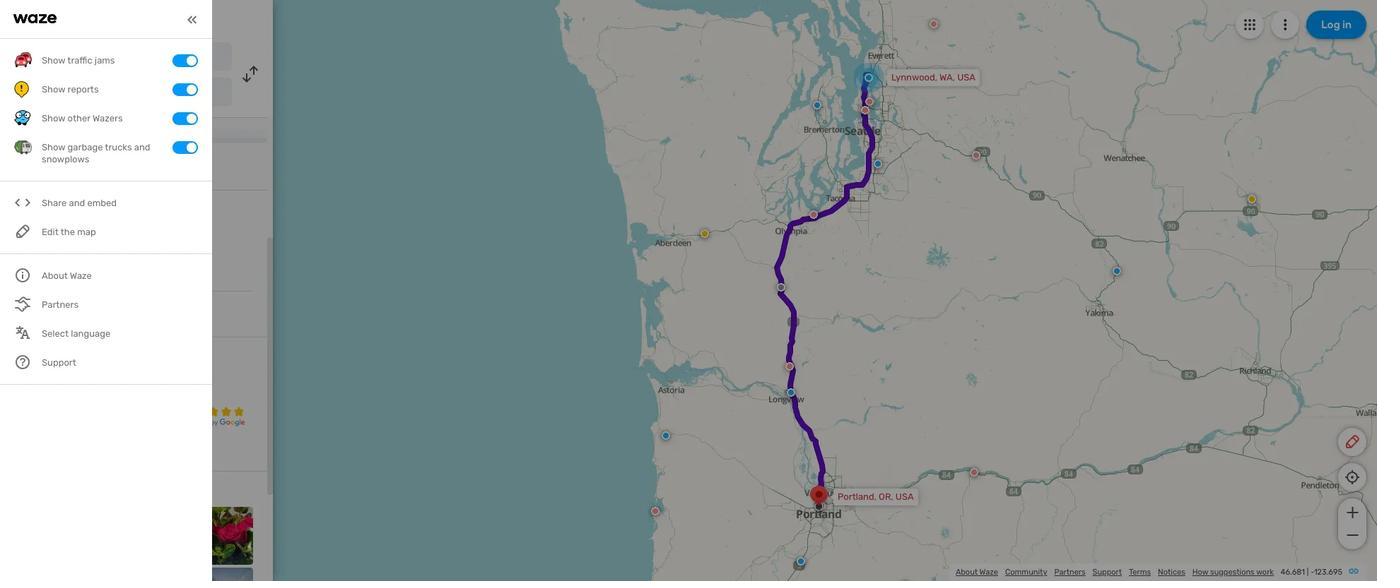 Task type: vqa. For each thing, say whether or not it's contained in the screenshot.
topmost 'ca,'
no



Task type: describe. For each thing, give the bounding box(es) containing it.
image 8 of lynnwood, lynnwood image
[[196, 568, 253, 582]]

portland,
[[838, 492, 877, 503]]

3
[[14, 390, 20, 402]]

how
[[1193, 569, 1209, 578]]

partners link
[[1055, 569, 1086, 578]]

share and embed link
[[14, 189, 198, 218]]

-
[[1311, 569, 1315, 578]]

5 for 5
[[181, 360, 206, 407]]

usa inside portland or, usa
[[111, 88, 128, 98]]

current location image
[[14, 48, 31, 65]]

or, for portland,
[[879, 492, 894, 503]]

190.1 miles
[[40, 107, 89, 117]]

support link
[[1093, 569, 1122, 578]]

lynnwood, wa, usa
[[892, 72, 976, 83]]

share
[[42, 198, 67, 209]]

1 vertical spatial lynnwood
[[14, 206, 84, 223]]

starting point button
[[14, 167, 76, 190]]

notices link
[[1158, 569, 1186, 578]]

0 vertical spatial wa,
[[104, 53, 118, 63]]

about waze link
[[956, 569, 998, 578]]

miles
[[63, 107, 89, 117]]

about
[[956, 569, 978, 578]]

driving
[[85, 11, 127, 27]]

lynnwood,
[[892, 72, 938, 83]]

location image
[[14, 83, 31, 100]]

link image
[[1349, 566, 1360, 578]]

code image
[[14, 195, 32, 212]]

work
[[1257, 569, 1274, 578]]

zoom out image
[[1344, 528, 1362, 545]]

community
[[1006, 569, 1048, 578]]

summary
[[49, 349, 93, 361]]

usa down share
[[33, 226, 53, 238]]

how suggestions work link
[[1193, 569, 1274, 578]]

or, for portland
[[96, 88, 109, 98]]



Task type: locate. For each thing, give the bounding box(es) containing it.
0 horizontal spatial 5
[[14, 367, 20, 379]]

190.1
[[40, 107, 60, 117]]

partners
[[1055, 569, 1086, 578]]

5 for 5 4 3
[[14, 367, 20, 379]]

5 4 3
[[14, 367, 20, 402]]

0 vertical spatial lynnwood
[[52, 52, 99, 64]]

embed
[[87, 198, 117, 209]]

or,
[[96, 88, 109, 98], [879, 492, 894, 503]]

www.ci.lynnwood.wa.us
[[42, 308, 152, 320]]

terms link
[[1129, 569, 1151, 578]]

usa down driving directions
[[120, 53, 137, 63]]

wa, down code image
[[14, 226, 31, 238]]

5 inside 5 4 3
[[14, 367, 20, 379]]

lynnwood
[[52, 52, 99, 64], [14, 206, 84, 223]]

2 horizontal spatial wa,
[[940, 72, 955, 83]]

|
[[1307, 569, 1309, 578]]

1 horizontal spatial 5
[[181, 360, 206, 407]]

computer image
[[14, 306, 31, 323]]

directions
[[130, 11, 188, 27]]

usa right lynnwood,
[[958, 72, 976, 83]]

0 vertical spatial or,
[[96, 88, 109, 98]]

driving directions
[[85, 11, 188, 27]]

or, right portland
[[96, 88, 109, 98]]

usa right portland
[[111, 88, 128, 98]]

notices
[[1158, 569, 1186, 578]]

or, right portland,
[[879, 492, 894, 503]]

0 vertical spatial lynnwood wa, usa
[[52, 52, 137, 64]]

4
[[14, 378, 20, 390]]

lynnwood wa, usa up portland or, usa
[[52, 52, 137, 64]]

share and embed
[[42, 198, 117, 209]]

wa, down driving
[[104, 53, 118, 63]]

lynnwood wa, usa
[[52, 52, 137, 64], [14, 206, 84, 238]]

review
[[14, 349, 47, 361]]

wa,
[[104, 53, 118, 63], [940, 72, 955, 83], [14, 226, 31, 238]]

support
[[1093, 569, 1122, 578]]

lynnwood wa, usa down starting point button
[[14, 206, 84, 238]]

point
[[53, 167, 76, 179]]

0 horizontal spatial or,
[[96, 88, 109, 98]]

starting point
[[14, 167, 76, 179]]

portland or, usa
[[52, 87, 128, 99]]

zoom in image
[[1344, 505, 1362, 522]]

usa
[[120, 53, 137, 63], [958, 72, 976, 83], [111, 88, 128, 98], [33, 226, 53, 238], [896, 492, 914, 503]]

1 horizontal spatial or,
[[879, 492, 894, 503]]

about waze community partners support terms notices how suggestions work 46.681 | -123.695
[[956, 569, 1343, 578]]

2 vertical spatial wa,
[[14, 226, 31, 238]]

usa right portland,
[[896, 492, 914, 503]]

portland, or, usa
[[838, 492, 914, 503]]

1 vertical spatial wa,
[[940, 72, 955, 83]]

5
[[181, 360, 206, 407], [14, 367, 20, 379]]

1 horizontal spatial wa,
[[104, 53, 118, 63]]

46.681
[[1281, 569, 1305, 578]]

image 4 of lynnwood, lynnwood image
[[196, 508, 253, 565]]

waze
[[980, 569, 998, 578]]

suggestions
[[1211, 569, 1255, 578]]

or, inside portland or, usa
[[96, 88, 109, 98]]

1 vertical spatial lynnwood wa, usa
[[14, 206, 84, 238]]

and
[[69, 198, 85, 209]]

lynnwood down starting point button
[[14, 206, 84, 223]]

starting
[[14, 167, 51, 179]]

lynnwood up portland
[[52, 52, 99, 64]]

community link
[[1006, 569, 1048, 578]]

0 horizontal spatial wa,
[[14, 226, 31, 238]]

portland
[[52, 87, 91, 99]]

wa, right lynnwood,
[[940, 72, 955, 83]]

123.695
[[1314, 569, 1343, 578]]

terms
[[1129, 569, 1151, 578]]

review summary
[[14, 349, 93, 361]]

pencil image
[[1344, 434, 1361, 451]]

1 vertical spatial or,
[[879, 492, 894, 503]]



